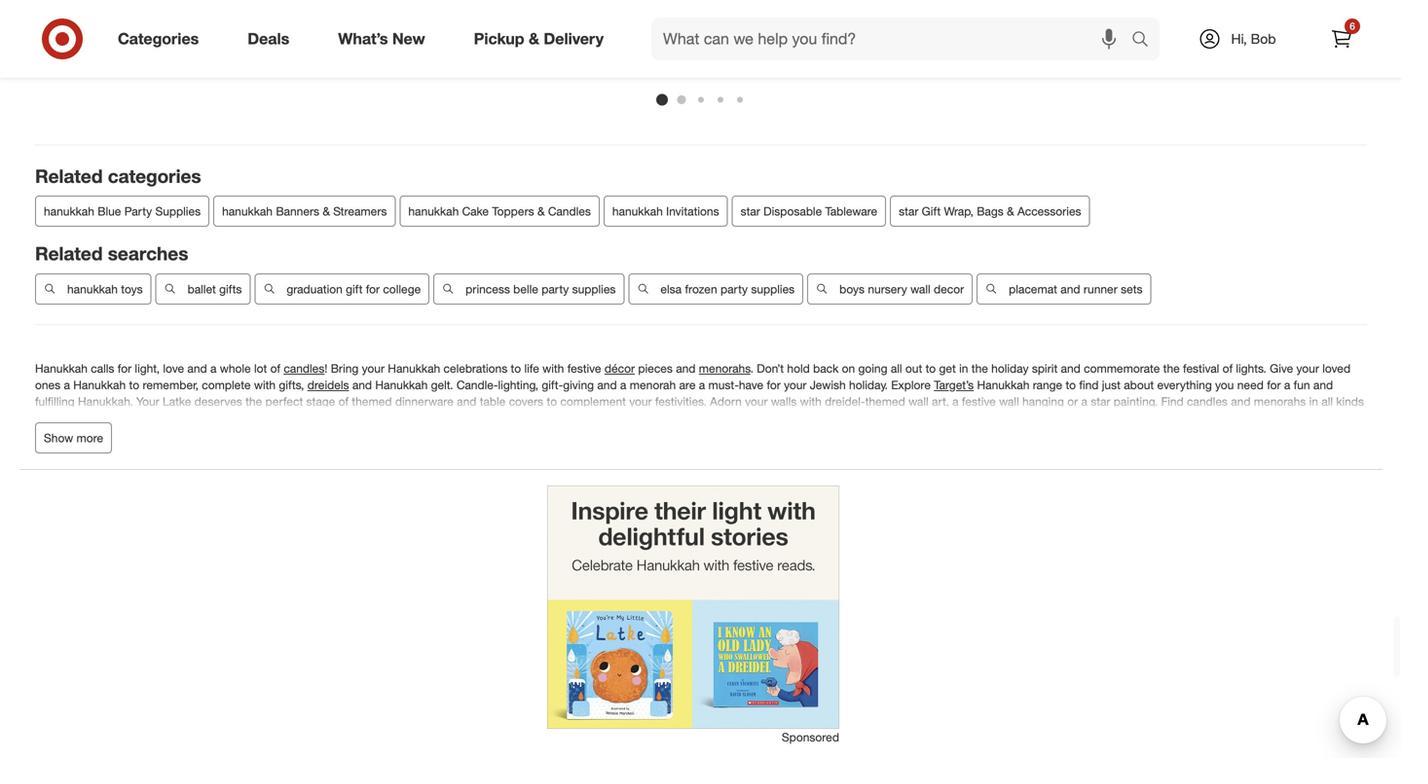 Task type: describe. For each thing, give the bounding box(es) containing it.
0 vertical spatial menorahs
[[699, 361, 750, 376]]

hanukkah up ones
[[35, 361, 88, 376]]

décor
[[605, 361, 635, 376]]

get inside to match your color scheme and bring it to life. switch up the holiday spirit in a breeze and get set for a fulfilling hanukkah with friends and family. don't forget to dress up the kids in special hanukkah attire and maybe spend some
[[1001, 411, 1018, 426]]

,
[[946, 394, 949, 409]]

bob
[[1251, 30, 1276, 47]]

gifts
[[219, 282, 242, 296]]

or
[[1067, 394, 1078, 409]]

loved
[[1323, 361, 1351, 376]]

holiday inside the . don't hold back on going all out to get in the holiday spirit and commemorate the festival of lights. give your loved ones a hanukkah to remember, complete with gifts,
[[991, 361, 1029, 376]]

add for 1st the add to cart button
[[48, 32, 70, 47]]

6
[[1350, 20, 1355, 32]]

banners
[[276, 204, 319, 219]]

family.
[[1253, 411, 1285, 426]]

0 vertical spatial candles
[[284, 361, 325, 376]]

hanukkah invitations link
[[604, 196, 728, 227]]

with up the gift-
[[543, 361, 564, 376]]

whole
[[220, 361, 251, 376]]

a inside hanukkah range to find just about everything you need for a fun and fulfilling hanukkah. your latke deserves the perfect stage of themed
[[1284, 378, 1291, 392]]

deserves
[[194, 394, 242, 409]]

hanukkah down 'deserves'
[[181, 428, 233, 442]]

get inside the . don't hold back on going all out to get in the holiday spirit and commemorate the festival of lights. give your loved ones a hanukkah to remember, complete with gifts,
[[939, 361, 956, 376]]

for right calls
[[118, 361, 132, 376]]

ballet gifts link
[[155, 273, 251, 305]]

breeze
[[940, 411, 975, 426]]

deals link
[[231, 18, 314, 60]]

2 horizontal spatial star
[[1091, 394, 1111, 409]]

range
[[1033, 378, 1063, 392]]

a down art
[[930, 411, 936, 426]]

placemat and runner sets link
[[977, 273, 1151, 305]]

and left family.
[[1230, 411, 1250, 426]]

hanukkah for hanukkah cake toppers & candles
[[408, 204, 459, 219]]

and down décor link
[[597, 378, 617, 392]]

add to cart for third the add to cart button from the left
[[445, 32, 508, 47]]

color
[[602, 411, 628, 426]]

a up complete on the left of the page
[[210, 361, 217, 376]]

table
[[480, 394, 506, 409]]

a right ,
[[953, 394, 959, 409]]

your inside the . don't hold back on going all out to get in the holiday spirit and commemorate the festival of lights. give your loved ones a hanukkah to remember, complete with gifts,
[[1297, 361, 1319, 376]]

celebrations
[[444, 361, 508, 376]]

you
[[1215, 378, 1234, 392]]

more
[[76, 431, 103, 445]]

a down hanging
[[1058, 411, 1064, 426]]

to match your color scheme and bring it to life. switch up the holiday spirit in a breeze and get set for a fulfilling hanukkah with friends and family. don't forget to dress up the kids in special hanukkah attire and maybe spend some
[[35, 411, 1363, 442]]

hanukkah range to find just about everything you need for a fun and fulfilling hanukkah. your latke deserves the perfect stage of themed
[[35, 378, 1333, 409]]

dreidels
[[307, 378, 349, 392]]

related for related searches
[[35, 243, 103, 265]]

pickup & delivery link
[[457, 18, 628, 60]]

festival
[[1183, 361, 1219, 376]]

& inside hanukkah cake toppers & candles link
[[537, 204, 545, 219]]

on
[[842, 361, 855, 376]]

your up life.
[[745, 394, 768, 409]]

with inside to match your color scheme and bring it to life. switch up the holiday spirit in a breeze and get set for a fulfilling hanukkah with friends and family. don't forget to dress up the kids in special hanukkah attire and maybe spend some
[[1166, 411, 1187, 426]]

hi, bob
[[1231, 30, 1276, 47]]

walls
[[771, 394, 797, 409]]

must-
[[708, 378, 739, 392]]

painting
[[1114, 394, 1155, 409]]

your inside . find candles and menorahs in all kinds of colors, styles and designs to match your theme. you can even find
[[236, 411, 259, 426]]

hanukkah cake toppers & candles link
[[400, 196, 600, 227]]

of inside . find candles and menorahs in all kinds of colors, styles and designs to match your theme. you can even find
[[35, 411, 45, 426]]

all for going
[[891, 361, 902, 376]]

find
[[1161, 394, 1184, 409]]

dinnerware link
[[395, 394, 454, 409]]

graduation gift for college
[[287, 282, 421, 296]]

find inside . find candles and menorahs in all kinds of colors, styles and designs to match your theme. you can even find
[[374, 411, 394, 426]]

cart for 4th the add to cart button from left
[[684, 32, 706, 47]]

& inside hanukkah banners & streamers link
[[323, 204, 330, 219]]

streamers
[[333, 204, 387, 219]]

hanukkah inside the . don't hold back on going all out to get in the holiday spirit and commemorate the festival of lights. give your loved ones a hanukkah to remember, complete with gifts,
[[73, 378, 126, 392]]

supplies for elsa frozen party supplies
[[751, 282, 795, 296]]

belle
[[513, 282, 538, 296]]

2 add to cart button from the left
[[238, 24, 318, 55]]

categories
[[108, 165, 201, 187]]

and down candle-
[[457, 394, 477, 409]]

and right the love
[[187, 361, 207, 376]]

attire
[[237, 428, 263, 442]]

just
[[1102, 378, 1121, 392]]

out
[[906, 361, 922, 376]]

hanukkah calls for light, love and a whole lot of candles ! bring your hanukkah celebrations to life with festive décor pieces and menorahs
[[35, 361, 750, 376]]

add to cart for 5th the add to cart button from left
[[842, 32, 905, 47]]

& inside star gift wrap, bags & accessories link
[[1007, 204, 1014, 219]]

hold
[[787, 361, 810, 376]]

holiday.
[[849, 378, 888, 392]]

princess belle party supplies
[[466, 282, 616, 296]]

hanukkah blue party supplies
[[44, 204, 201, 219]]

commemorate
[[1084, 361, 1160, 376]]

categories
[[118, 29, 199, 48]]

. find candles and menorahs in all kinds of colors, styles and designs to match your theme. you can even find
[[35, 394, 1364, 426]]

2 themed from the left
[[865, 394, 905, 409]]

hanukkah for hanukkah banners & streamers
[[222, 204, 273, 219]]

cart for 1st the add to cart button
[[88, 32, 110, 47]]

. don't hold back on going all out to get in the holiday spirit and commemorate the festival of lights. give your loved ones a hanukkah to remember, complete with gifts,
[[35, 361, 1351, 392]]

supplies for princess belle party supplies
[[572, 282, 616, 296]]

back
[[813, 361, 839, 376]]

even
[[346, 411, 371, 426]]

. for find
[[1155, 394, 1158, 409]]

colors,
[[48, 411, 83, 426]]

bags
[[977, 204, 1004, 219]]

and right breeze
[[978, 411, 998, 426]]

for inside to match your color scheme and bring it to life. switch up the holiday spirit in a breeze and get set for a fulfilling hanukkah with friends and family. don't forget to dress up the kids in special hanukkah attire and maybe spend some
[[1040, 411, 1054, 426]]

theme.
[[262, 411, 298, 426]]

a right or
[[1081, 394, 1088, 409]]

and up kids
[[120, 411, 140, 426]]

of inside hanukkah range to find just about everything you need for a fun and fulfilling hanukkah. your latke deserves the perfect stage of themed
[[338, 394, 349, 409]]

friends
[[1191, 411, 1227, 426]]

styles
[[86, 411, 117, 426]]

pickup
[[474, 29, 524, 48]]

pickup & delivery
[[474, 29, 604, 48]]

what's new
[[338, 29, 425, 48]]

add to cart for sixth the add to cart button
[[1041, 32, 1104, 47]]

4 add to cart button from the left
[[635, 24, 715, 55]]

you
[[301, 411, 321, 426]]

hanukkah blue party supplies link
[[35, 196, 209, 227]]

toys
[[121, 282, 143, 296]]

1 vertical spatial festive
[[962, 394, 996, 409]]

searches
[[108, 243, 188, 265]]

a inside the . don't hold back on going all out to get in the holiday spirit and commemorate the festival of lights. give your loved ones a hanukkah to remember, complete with gifts,
[[64, 378, 70, 392]]

in inside . find candles and menorahs in all kinds of colors, styles and designs to match your theme. you can even find
[[1309, 394, 1318, 409]]

candle-
[[457, 378, 498, 392]]

hanukkah down painting
[[1110, 411, 1162, 426]]

frozen
[[685, 282, 717, 296]]

add for 6th the add to cart button from right
[[246, 32, 269, 47]]

star disposable tableware
[[741, 204, 878, 219]]

star for star disposable tableware
[[741, 204, 760, 219]]

in down wall art link
[[918, 411, 927, 426]]

cart for 7th the add to cart button from the left
[[1280, 32, 1302, 47]]

cart for 5th the add to cart button from left
[[882, 32, 905, 47]]

ballet
[[188, 282, 216, 296]]

party for belle
[[542, 282, 569, 296]]

everything
[[1157, 378, 1212, 392]]

for right gift in the top of the page
[[366, 282, 380, 296]]

gelt.
[[431, 378, 453, 392]]

need
[[1237, 378, 1264, 392]]

star gift wrap, bags & accessories link
[[890, 196, 1090, 227]]

. for don't
[[750, 361, 754, 376]]

and down the festivities.
[[676, 411, 696, 426]]

with inside the . don't hold back on going all out to get in the holiday spirit and commemorate the festival of lights. give your loved ones a hanukkah to remember, complete with gifts,
[[254, 378, 276, 392]]

and left 'runner'
[[1061, 282, 1080, 296]]

your down hold
[[784, 378, 807, 392]]

new
[[392, 29, 425, 48]]



Task type: vqa. For each thing, say whether or not it's contained in the screenshot.
Image Gallery element
no



Task type: locate. For each thing, give the bounding box(es) containing it.
and up are
[[676, 361, 696, 376]]

of up can
[[338, 394, 349, 409]]

1 horizontal spatial party
[[721, 282, 748, 296]]

1 vertical spatial spirit
[[889, 411, 914, 426]]

with down 'lot' at the left top
[[254, 378, 276, 392]]

set
[[1021, 411, 1037, 426]]

find
[[1079, 378, 1099, 392], [374, 411, 394, 426]]

perfect
[[265, 394, 303, 409]]

princess belle party supplies link
[[434, 273, 625, 305]]

boys nursery wall decor
[[840, 282, 964, 296]]

1 horizontal spatial find
[[1079, 378, 1099, 392]]

1 horizontal spatial match
[[540, 411, 573, 426]]

related up blue
[[35, 165, 103, 187]]

related up hanukkah toys link
[[35, 243, 103, 265]]

forget
[[1319, 411, 1349, 426]]

a down décor at left
[[620, 378, 627, 392]]

hanukkah toys
[[67, 282, 143, 296]]

5 add to cart from the left
[[842, 32, 905, 47]]

1 vertical spatial related
[[35, 243, 103, 265]]

holiday up wall hanging link
[[991, 361, 1029, 376]]

ones
[[35, 378, 61, 392]]

hanukkah
[[35, 361, 88, 376], [388, 361, 440, 376], [73, 378, 126, 392], [375, 378, 428, 392], [977, 378, 1030, 392], [1110, 411, 1162, 426], [181, 428, 233, 442]]

and down loved
[[1314, 378, 1333, 392]]

1 horizontal spatial themed
[[865, 394, 905, 409]]

your down dreidels and hanukkah gelt. candle-lighting, gift-giving and a menorah are a must-have for your jewish holiday. explore target's
[[629, 394, 652, 409]]

0 vertical spatial don't
[[757, 361, 784, 376]]

0 horizontal spatial star
[[741, 204, 760, 219]]

. up have
[[750, 361, 754, 376]]

up right switch
[[812, 411, 825, 426]]

festive up giving
[[567, 361, 601, 376]]

star down just
[[1091, 394, 1111, 409]]

find left just
[[1079, 378, 1099, 392]]

add for 4th the add to cart button from left
[[644, 32, 666, 47]]

star painting link
[[1091, 394, 1155, 409]]

&
[[529, 29, 539, 48], [323, 204, 330, 219], [537, 204, 545, 219], [1007, 204, 1014, 219]]

7 cart from the left
[[1280, 32, 1302, 47]]

don't inside to match your color scheme and bring it to life. switch up the holiday spirit in a breeze and get set for a fulfilling hanukkah with friends and family. don't forget to dress up the kids in special hanukkah attire and maybe spend some
[[1288, 411, 1315, 426]]

wall left the decor
[[911, 282, 931, 296]]

add to cart for 4th the add to cart button from left
[[644, 32, 706, 47]]

the
[[972, 361, 988, 376], [1163, 361, 1180, 376], [246, 394, 262, 409], [828, 411, 845, 426], [84, 428, 100, 442]]

1 horizontal spatial holiday
[[991, 361, 1029, 376]]

add for sixth the add to cart button
[[1041, 32, 1063, 47]]

all left out
[[891, 361, 902, 376]]

light,
[[135, 361, 160, 376]]

are
[[679, 378, 696, 392]]

add to cart for 6th the add to cart button from right
[[246, 32, 309, 47]]

hanukkah for hanukkah invitations
[[612, 204, 663, 219]]

your up fun
[[1297, 361, 1319, 376]]

add to cart for 7th the add to cart button from the left
[[1240, 32, 1302, 47]]

find up some
[[374, 411, 394, 426]]

in inside the . don't hold back on going all out to get in the holiday spirit and commemorate the festival of lights. give your loved ones a hanukkah to remember, complete with gifts,
[[959, 361, 968, 376]]

candles inside . find candles and menorahs in all kinds of colors, styles and designs to match your theme. you can even find
[[1187, 394, 1228, 409]]

1 vertical spatial don't
[[1288, 411, 1315, 426]]

0 horizontal spatial spirit
[[889, 411, 914, 426]]

your down complement
[[576, 411, 599, 426]]

2 supplies from the left
[[751, 282, 795, 296]]

& right pickup
[[529, 29, 539, 48]]

& right bags
[[1007, 204, 1014, 219]]

and inside the . don't hold back on going all out to get in the holiday spirit and commemorate the festival of lights. give your loved ones a hanukkah to remember, complete with gifts,
[[1061, 361, 1081, 376]]

dreidels link
[[307, 378, 349, 392]]

0 horizontal spatial match
[[201, 411, 233, 426]]

wall down explore
[[909, 394, 929, 409]]

the up target's
[[972, 361, 988, 376]]

0 horizontal spatial holiday
[[848, 411, 886, 426]]

6 add to cart from the left
[[1041, 32, 1104, 47]]

party right belle
[[542, 282, 569, 296]]

What can we help you find? suggestions appear below search field
[[651, 18, 1136, 60]]

hanukkah inside hanukkah range to find just about everything you need for a fun and fulfilling hanukkah. your latke deserves the perfect stage of themed
[[977, 378, 1030, 392]]

a right are
[[699, 378, 705, 392]]

fulfilling down ones
[[35, 394, 75, 409]]

0 horizontal spatial don't
[[757, 361, 784, 376]]

add
[[48, 32, 70, 47], [246, 32, 269, 47], [445, 32, 467, 47], [644, 32, 666, 47], [842, 32, 864, 47], [1041, 32, 1063, 47], [1240, 32, 1262, 47]]

1 vertical spatial get
[[1001, 411, 1018, 426]]

blue
[[98, 204, 121, 219]]

0 vertical spatial all
[[891, 361, 902, 376]]

don't inside the . don't hold back on going all out to get in the holiday spirit and commemorate the festival of lights. give your loved ones a hanukkah to remember, complete with gifts,
[[757, 361, 784, 376]]

5 add from the left
[[842, 32, 864, 47]]

1 vertical spatial all
[[1322, 394, 1333, 409]]

for
[[366, 282, 380, 296], [118, 361, 132, 376], [767, 378, 781, 392], [1267, 378, 1281, 392], [1040, 411, 1054, 426]]

1 horizontal spatial menorahs
[[1254, 394, 1306, 409]]

maybe
[[289, 428, 325, 442]]

tableware
[[825, 204, 878, 219]]

sponsored
[[782, 730, 839, 745]]

and down need
[[1231, 394, 1251, 409]]

giving
[[563, 378, 594, 392]]

princess
[[466, 282, 510, 296]]

get left set on the bottom of page
[[1001, 411, 1018, 426]]

the up everything
[[1163, 361, 1180, 376]]

remember,
[[143, 378, 199, 392]]

all up forget
[[1322, 394, 1333, 409]]

cart for 6th the add to cart button from right
[[286, 32, 309, 47]]

supplies right frozen
[[751, 282, 795, 296]]

search button
[[1123, 18, 1170, 64]]

7 add to cart button from the left
[[1231, 24, 1311, 55]]

accessories
[[1018, 204, 1081, 219]]

menorahs up family.
[[1254, 394, 1306, 409]]

0 vertical spatial holiday
[[991, 361, 1029, 376]]

cart for sixth the add to cart button
[[1081, 32, 1104, 47]]

menorahs up "must-"
[[699, 361, 750, 376]]

to inside . find candles and menorahs in all kinds of colors, styles and designs to match your theme. you can even find
[[187, 411, 197, 426]]

gift-
[[542, 378, 563, 392]]

fulfilling inside hanukkah range to find just about everything you need for a fun and fulfilling hanukkah. your latke deserves the perfect stage of themed
[[35, 394, 75, 409]]

supplies right belle
[[572, 282, 616, 296]]

add for third the add to cart button from the left
[[445, 32, 467, 47]]

in down fun
[[1309, 394, 1318, 409]]

1 vertical spatial menorahs
[[1254, 394, 1306, 409]]

for down give
[[1267, 378, 1281, 392]]

1 horizontal spatial up
[[812, 411, 825, 426]]

add for 7th the add to cart button from the left
[[1240, 32, 1262, 47]]

themed
[[352, 394, 392, 409], [865, 394, 905, 409]]

hanukkah left blue
[[44, 204, 94, 219]]

complement
[[560, 394, 626, 409]]

1 party from the left
[[542, 282, 569, 296]]

0 horizontal spatial fulfilling
[[35, 394, 75, 409]]

1 match from the left
[[201, 411, 233, 426]]

wall left hanging
[[999, 394, 1019, 409]]

dress
[[35, 428, 64, 442]]

add to cart for 1st the add to cart button
[[48, 32, 110, 47]]

of right 'lot' at the left top
[[270, 361, 280, 376]]

star for star gift wrap, bags & accessories
[[899, 204, 919, 219]]

1 horizontal spatial get
[[1001, 411, 1018, 426]]

0 vertical spatial up
[[812, 411, 825, 426]]

all for in
[[1322, 394, 1333, 409]]

menorahs inside . find candles and menorahs in all kinds of colors, styles and designs to match your theme. you can even find
[[1254, 394, 1306, 409]]

don't up have
[[757, 361, 784, 376]]

show
[[44, 431, 73, 445]]

2 add to cart from the left
[[246, 32, 309, 47]]

a left fun
[[1284, 378, 1291, 392]]

give
[[1270, 361, 1293, 376]]

placemat
[[1009, 282, 1058, 296]]

6 cart from the left
[[1081, 32, 1104, 47]]

boys
[[840, 282, 865, 296]]

gift
[[346, 282, 363, 296]]

0 horizontal spatial get
[[939, 361, 956, 376]]

4 cart from the left
[[684, 32, 706, 47]]

& inside the "pickup & delivery" 'link'
[[529, 29, 539, 48]]

cart for third the add to cart button from the left
[[485, 32, 508, 47]]

hanukkah left invitations
[[612, 204, 663, 219]]

your inside to match your color scheme and bring it to life. switch up the holiday spirit in a breeze and get set for a fulfilling hanukkah with friends and family. don't forget to dress up the kids in special hanukkah attire and maybe spend some
[[576, 411, 599, 426]]

can
[[324, 411, 343, 426]]

of
[[270, 361, 280, 376], [1223, 361, 1233, 376], [338, 394, 349, 409], [35, 411, 45, 426]]

0 vertical spatial fulfilling
[[35, 394, 75, 409]]

scheme
[[631, 411, 673, 426]]

1 horizontal spatial festive
[[962, 394, 996, 409]]

0 vertical spatial find
[[1079, 378, 1099, 392]]

star disposable tableware link
[[732, 196, 886, 227]]

kinds
[[1336, 394, 1364, 409]]

hanukkah cake toppers & candles
[[408, 204, 591, 219]]

match down the gift-
[[540, 411, 573, 426]]

1 horizontal spatial don't
[[1288, 411, 1315, 426]]

5 add to cart button from the left
[[834, 24, 914, 55]]

all inside . find candles and menorahs in all kinds of colors, styles and designs to match your theme. you can even find
[[1322, 394, 1333, 409]]

4 add to cart from the left
[[644, 32, 706, 47]]

in up target's
[[959, 361, 968, 376]]

0 horizontal spatial find
[[374, 411, 394, 426]]

1 cart from the left
[[88, 32, 110, 47]]

dreidel-
[[825, 394, 865, 409]]

to
[[73, 32, 84, 47], [272, 32, 283, 47], [470, 32, 482, 47], [669, 32, 680, 47], [868, 32, 879, 47], [1066, 32, 1078, 47], [1265, 32, 1276, 47], [511, 361, 521, 376], [926, 361, 936, 376], [129, 378, 139, 392], [1066, 378, 1076, 392], [547, 394, 557, 409], [187, 411, 197, 426], [526, 411, 537, 426], [739, 411, 749, 426], [1352, 411, 1363, 426]]

hanukkah for hanukkah toys
[[67, 282, 118, 296]]

with down jewish
[[800, 394, 822, 409]]

4 add from the left
[[644, 32, 666, 47]]

6 link
[[1320, 18, 1363, 60]]

advertisement region
[[547, 486, 839, 729]]

1 vertical spatial holiday
[[848, 411, 886, 426]]

with
[[543, 361, 564, 376], [254, 378, 276, 392], [800, 394, 822, 409], [1166, 411, 1187, 426]]

1 vertical spatial candles
[[1187, 394, 1228, 409]]

hanukkah up wall hanging link
[[977, 378, 1030, 392]]

0 horizontal spatial up
[[67, 428, 81, 442]]

star left gift
[[899, 204, 919, 219]]

0 vertical spatial get
[[939, 361, 956, 376]]

invitations
[[666, 204, 719, 219]]

gift
[[922, 204, 941, 219]]

0 vertical spatial related
[[35, 165, 103, 187]]

themed down holiday.
[[865, 394, 905, 409]]

placemat and runner sets
[[1009, 282, 1143, 296]]

get up target's link
[[939, 361, 956, 376]]

1 horizontal spatial fulfilling
[[1067, 411, 1107, 426]]

a
[[210, 361, 217, 376], [64, 378, 70, 392], [620, 378, 627, 392], [699, 378, 705, 392], [1284, 378, 1291, 392], [953, 394, 959, 409], [1081, 394, 1088, 409], [930, 411, 936, 426], [1058, 411, 1064, 426]]

holiday inside to match your color scheme and bring it to life. switch up the holiday spirit in a breeze and get set for a fulfilling hanukkah with friends and family. don't forget to dress up the kids in special hanukkah attire and maybe spend some
[[848, 411, 886, 426]]

hanukkah left banners
[[222, 204, 273, 219]]

related for related categories
[[35, 165, 103, 187]]

0 horizontal spatial themed
[[352, 394, 392, 409]]

1 add to cart from the left
[[48, 32, 110, 47]]

. inside . find candles and menorahs in all kinds of colors, styles and designs to match your theme. you can even find
[[1155, 394, 1158, 409]]

hanukkah down calls
[[73, 378, 126, 392]]

lights.
[[1236, 361, 1267, 376]]

festive up breeze
[[962, 394, 996, 409]]

themed inside hanukkah range to find just about everything you need for a fun and fulfilling hanukkah. your latke deserves the perfect stage of themed
[[352, 394, 392, 409]]

3 add from the left
[[445, 32, 467, 47]]

spirit inside to match your color scheme and bring it to life. switch up the holiday spirit in a breeze and get set for a fulfilling hanukkah with friends and family. don't forget to dress up the kids in special hanukkah attire and maybe spend some
[[889, 411, 914, 426]]

1 vertical spatial .
[[1155, 394, 1158, 409]]

0 horizontal spatial .
[[750, 361, 754, 376]]

match inside . find candles and menorahs in all kinds of colors, styles and designs to match your theme. you can even find
[[201, 411, 233, 426]]

.
[[750, 361, 754, 376], [1155, 394, 1158, 409]]

2 match from the left
[[540, 411, 573, 426]]

your right bring
[[362, 361, 385, 376]]

hanukkah.
[[78, 394, 133, 409]]

party for frozen
[[721, 282, 748, 296]]

hanukkah toys link
[[35, 273, 152, 305]]

have
[[739, 378, 764, 392]]

1 vertical spatial fulfilling
[[1067, 411, 1107, 426]]

find inside hanukkah range to find just about everything you need for a fun and fulfilling hanukkah. your latke deserves the perfect stage of themed
[[1079, 378, 1099, 392]]

1 add from the left
[[48, 32, 70, 47]]

all inside the . don't hold back on going all out to get in the holiday spirit and commemorate the festival of lights. give your loved ones a hanukkah to remember, complete with gifts,
[[891, 361, 902, 376]]

1 vertical spatial up
[[67, 428, 81, 442]]

the down the styles
[[84, 428, 100, 442]]

3 add to cart from the left
[[445, 32, 508, 47]]

the left perfect
[[246, 394, 262, 409]]

1 horizontal spatial candles
[[1187, 394, 1228, 409]]

get
[[939, 361, 956, 376], [1001, 411, 1018, 426]]

graduation gift for college link
[[255, 273, 430, 305]]

1 horizontal spatial star
[[899, 204, 919, 219]]

candles up gifts,
[[284, 361, 325, 376]]

the down 'dreidel-'
[[828, 411, 845, 426]]

7 add to cart from the left
[[1240, 32, 1302, 47]]

hanukkah down hanukkah calls for light, love and a whole lot of candles ! bring your hanukkah celebrations to life with festive décor pieces and menorahs
[[375, 378, 428, 392]]

art
[[932, 394, 946, 409]]

6 add from the left
[[1041, 32, 1063, 47]]

0 horizontal spatial all
[[891, 361, 902, 376]]

0 vertical spatial festive
[[567, 361, 601, 376]]

0 vertical spatial .
[[750, 361, 754, 376]]

menorahs link
[[699, 361, 750, 376]]

elsa frozen party supplies link
[[629, 273, 804, 305]]

0 horizontal spatial menorahs
[[699, 361, 750, 376]]

themed up even
[[352, 394, 392, 409]]

and inside hanukkah range to find just about everything you need for a fun and fulfilling hanukkah. your latke deserves the perfect stage of themed
[[1314, 378, 1333, 392]]

for down hanging
[[1040, 411, 1054, 426]]

spirit down wall art link
[[889, 411, 914, 426]]

for up dinnerware and table covers to complement your festivities. adorn your walls with dreidel-themed wall art , a festive wall hanging or a star painting
[[767, 378, 781, 392]]

for inside hanukkah range to find just about everything you need for a fun and fulfilling hanukkah. your latke deserves the perfect stage of themed
[[1267, 378, 1281, 392]]

gifts,
[[279, 378, 304, 392]]

candles up friends
[[1187, 394, 1228, 409]]

hanukkah left toys at the top left of the page
[[67, 282, 118, 296]]

3 add to cart button from the left
[[436, 24, 516, 55]]

stage
[[306, 394, 335, 409]]

of inside the . don't hold back on going all out to get in the holiday spirit and commemorate the festival of lights. give your loved ones a hanukkah to remember, complete with gifts,
[[1223, 361, 1233, 376]]

7 add from the left
[[1240, 32, 1262, 47]]

1 horizontal spatial supplies
[[751, 282, 795, 296]]

decor
[[934, 282, 964, 296]]

wrap,
[[944, 204, 974, 219]]

match down 'deserves'
[[201, 411, 233, 426]]

the inside hanukkah range to find just about everything you need for a fun and fulfilling hanukkah. your latke deserves the perfect stage of themed
[[246, 394, 262, 409]]

what's new link
[[322, 18, 450, 60]]

match inside to match your color scheme and bring it to life. switch up the holiday spirit in a breeze and get set for a fulfilling hanukkah with friends and family. don't forget to dress up the kids in special hanukkah attire and maybe spend some
[[540, 411, 573, 426]]

elsa
[[661, 282, 682, 296]]

hanukkah up 'gelt.'
[[388, 361, 440, 376]]

0 horizontal spatial party
[[542, 282, 569, 296]]

& right banners
[[323, 204, 330, 219]]

1 horizontal spatial all
[[1322, 394, 1333, 409]]

it
[[729, 411, 735, 426]]

1 add to cart button from the left
[[39, 24, 119, 55]]

show more button
[[35, 422, 112, 454]]

1 related from the top
[[35, 165, 103, 187]]

party right frozen
[[721, 282, 748, 296]]

cake
[[462, 204, 489, 219]]

2 related from the top
[[35, 243, 103, 265]]

your
[[136, 394, 159, 409]]

and down bring
[[352, 378, 372, 392]]

and down the theme.
[[266, 428, 286, 442]]

fulfilling inside to match your color scheme and bring it to life. switch up the holiday spirit in a breeze and get set for a fulfilling hanukkah with friends and family. don't forget to dress up the kids in special hanukkah attire and maybe spend some
[[1067, 411, 1107, 426]]

add for 5th the add to cart button from left
[[842, 32, 864, 47]]

in right kids
[[128, 428, 137, 442]]

1 horizontal spatial spirit
[[1032, 361, 1058, 376]]

and up range
[[1061, 361, 1081, 376]]

show more
[[44, 431, 103, 445]]

spirit up range
[[1032, 361, 1058, 376]]

dreidels and hanukkah gelt. candle-lighting, gift-giving and a menorah are a must-have for your jewish holiday. explore target's
[[307, 378, 974, 392]]

star inside 'link'
[[741, 204, 760, 219]]

latke
[[163, 394, 191, 409]]

a right ones
[[64, 378, 70, 392]]

3 cart from the left
[[485, 32, 508, 47]]

. left find
[[1155, 394, 1158, 409]]

holiday down 'dreidel-'
[[848, 411, 886, 426]]

disposable
[[764, 204, 822, 219]]

what's
[[338, 29, 388, 48]]

fulfilling down or
[[1067, 411, 1107, 426]]

1 themed from the left
[[352, 394, 392, 409]]

0 vertical spatial spirit
[[1032, 361, 1058, 376]]

up down colors,
[[67, 428, 81, 442]]

1 horizontal spatial .
[[1155, 394, 1158, 409]]

0 horizontal spatial supplies
[[572, 282, 616, 296]]

related searches
[[35, 243, 188, 265]]

hanukkah for hanukkah blue party supplies
[[44, 204, 94, 219]]

of up dress
[[35, 411, 45, 426]]

1 supplies from the left
[[572, 282, 616, 296]]

delivery
[[544, 29, 604, 48]]

0 horizontal spatial festive
[[567, 361, 601, 376]]

hanging
[[1022, 394, 1064, 409]]

love
[[163, 361, 184, 376]]

1 vertical spatial find
[[374, 411, 394, 426]]

0 horizontal spatial candles
[[284, 361, 325, 376]]

to inside hanukkah range to find just about everything you need for a fun and fulfilling hanukkah. your latke deserves the perfect stage of themed
[[1066, 378, 1076, 392]]

2 add from the left
[[246, 32, 269, 47]]

kids
[[104, 428, 125, 442]]

6 add to cart button from the left
[[1032, 24, 1112, 55]]

spirit
[[1032, 361, 1058, 376], [889, 411, 914, 426]]

spirit inside the . don't hold back on going all out to get in the holiday spirit and commemorate the festival of lights. give your loved ones a hanukkah to remember, complete with gifts,
[[1032, 361, 1058, 376]]

2 cart from the left
[[286, 32, 309, 47]]

your up attire
[[236, 411, 259, 426]]

supplies
[[155, 204, 201, 219]]

hanukkah left cake
[[408, 204, 459, 219]]

holiday
[[991, 361, 1029, 376], [848, 411, 886, 426]]

with down find
[[1166, 411, 1187, 426]]

. inside the . don't hold back on going all out to get in the holiday spirit and commemorate the festival of lights. give your loved ones a hanukkah to remember, complete with gifts,
[[750, 361, 754, 376]]

of up "you"
[[1223, 361, 1233, 376]]

2 party from the left
[[721, 282, 748, 296]]

5 cart from the left
[[882, 32, 905, 47]]



